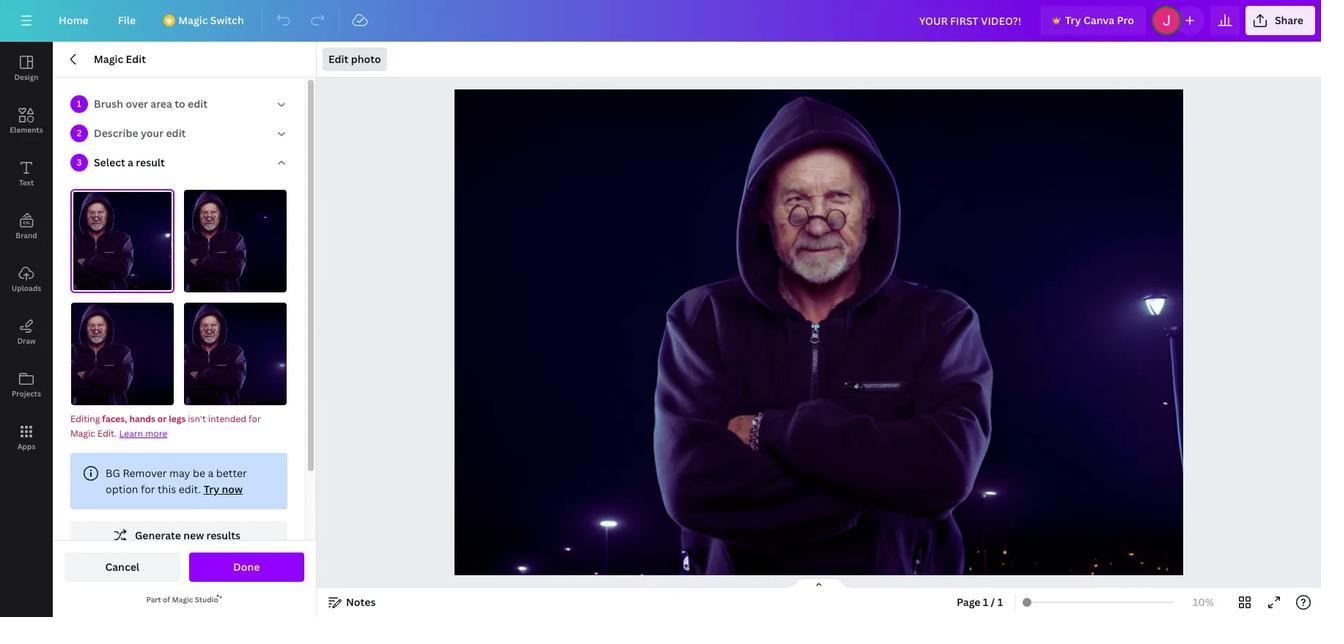 Task type: vqa. For each thing, say whether or not it's contained in the screenshot.
over
yes



Task type: locate. For each thing, give the bounding box(es) containing it.
design
[[14, 72, 39, 82]]

+ add page button
[[469, 523, 1158, 553]]

generate new results button
[[70, 521, 287, 551]]

try
[[1065, 13, 1081, 27], [204, 482, 219, 496]]

generate new results
[[135, 529, 241, 543]]

intended
[[208, 413, 246, 425]]

area
[[150, 97, 172, 111]]

magic studio
[[172, 595, 218, 605]]

notes
[[346, 595, 376, 609]]

for inside 'bg remover may be a better option for this edit.'
[[141, 482, 155, 496]]

describe your edit
[[94, 126, 186, 140]]

1 horizontal spatial edit
[[328, 52, 349, 66]]

bg
[[106, 466, 120, 480]]

edit left photo
[[328, 52, 349, 66]]

part
[[146, 595, 161, 605]]

1 up 2
[[77, 98, 82, 110]]

a inside 'bg remover may be a better option for this edit.'
[[208, 466, 213, 480]]

for
[[249, 413, 261, 425], [141, 482, 155, 496]]

magic down editing
[[70, 427, 95, 440]]

of
[[163, 595, 170, 605]]

isn't
[[188, 413, 206, 425]]

1 right /
[[998, 595, 1003, 609]]

try now
[[204, 482, 243, 496]]

0 horizontal spatial 1
[[77, 98, 82, 110]]

edit right your
[[166, 126, 186, 140]]

uploads
[[12, 283, 41, 293]]

select
[[94, 155, 125, 169]]

1
[[77, 98, 82, 110], [983, 595, 988, 609], [998, 595, 1003, 609]]

magic inside isn't intended for magic edit.
[[70, 427, 95, 440]]

0 vertical spatial a
[[128, 155, 133, 169]]

main menu bar
[[0, 0, 1321, 42]]

try canva pro
[[1065, 13, 1134, 27]]

brush over area to edit
[[94, 97, 208, 111]]

for right intended
[[249, 413, 261, 425]]

2 horizontal spatial 1
[[998, 595, 1003, 609]]

1 horizontal spatial edit
[[188, 97, 208, 111]]

try now button
[[204, 482, 243, 496]]

magic left switch
[[178, 13, 208, 27]]

edit right to
[[188, 97, 208, 111]]

uploads button
[[0, 253, 53, 306]]

0 vertical spatial try
[[1065, 13, 1081, 27]]

1 horizontal spatial for
[[249, 413, 261, 425]]

0 vertical spatial edit
[[188, 97, 208, 111]]

1 left /
[[983, 595, 988, 609]]

for down remover
[[141, 482, 155, 496]]

cancel
[[105, 560, 139, 574]]

brand button
[[0, 200, 53, 253]]

a
[[128, 155, 133, 169], [208, 466, 213, 480]]

2 edit from the left
[[328, 52, 349, 66]]

notes button
[[323, 591, 382, 614]]

magic for magic edit
[[94, 52, 123, 66]]

Design title text field
[[907, 6, 1035, 35]]

projects
[[12, 389, 41, 399]]

over
[[126, 97, 148, 111]]

home
[[59, 13, 89, 27]]

1 horizontal spatial try
[[1065, 13, 1081, 27]]

0 horizontal spatial edit
[[166, 126, 186, 140]]

a right be
[[208, 466, 213, 480]]

1 vertical spatial try
[[204, 482, 219, 496]]

magic
[[178, 13, 208, 27], [94, 52, 123, 66], [70, 427, 95, 440], [172, 595, 193, 605]]

0 horizontal spatial edit
[[126, 52, 146, 66]]

0 horizontal spatial try
[[204, 482, 219, 496]]

0 horizontal spatial a
[[128, 155, 133, 169]]

done button
[[189, 553, 304, 582]]

edit inside dropdown button
[[328, 52, 349, 66]]

edit
[[188, 97, 208, 111], [166, 126, 186, 140]]

0 horizontal spatial for
[[141, 482, 155, 496]]

page 1 / 1
[[957, 595, 1003, 609]]

try for try canva pro
[[1065, 13, 1081, 27]]

magic down file dropdown button on the left top of page
[[94, 52, 123, 66]]

edit
[[126, 52, 146, 66], [328, 52, 349, 66]]

more
[[145, 427, 167, 440]]

draw button
[[0, 306, 53, 359]]

1 horizontal spatial a
[[208, 466, 213, 480]]

edit down file dropdown button on the left top of page
[[126, 52, 146, 66]]

1 vertical spatial edit
[[166, 126, 186, 140]]

1 vertical spatial for
[[141, 482, 155, 496]]

try inside try canva pro button
[[1065, 13, 1081, 27]]

isn't intended for magic edit.
[[70, 413, 261, 440]]

learn more
[[119, 427, 167, 440]]

a left result
[[128, 155, 133, 169]]

1 horizontal spatial 1
[[983, 595, 988, 609]]

file button
[[106, 6, 148, 35]]

try down be
[[204, 482, 219, 496]]

0 vertical spatial for
[[249, 413, 261, 425]]

magic switch
[[178, 13, 244, 27]]

magic inside 'button'
[[178, 13, 208, 27]]

magic right of
[[172, 595, 193, 605]]

edit.
[[97, 427, 117, 440]]

add
[[794, 531, 814, 545]]

option
[[106, 482, 138, 496]]

better
[[216, 466, 247, 480]]

page
[[817, 531, 841, 545]]

1 vertical spatial a
[[208, 466, 213, 480]]

learn
[[119, 427, 143, 440]]

design button
[[0, 42, 53, 95]]

try left canva
[[1065, 13, 1081, 27]]

may
[[169, 466, 190, 480]]



Task type: describe. For each thing, give the bounding box(es) containing it.
share button
[[1246, 6, 1315, 35]]

edit photo
[[328, 52, 381, 66]]

1 edit from the left
[[126, 52, 146, 66]]

describe
[[94, 126, 138, 140]]

2
[[77, 127, 82, 139]]

3
[[77, 156, 82, 169]]

brand
[[16, 230, 37, 240]]

text button
[[0, 147, 53, 200]]

elements button
[[0, 95, 53, 147]]

new
[[183, 529, 204, 543]]

side panel tab list
[[0, 42, 53, 464]]

bg remover may be a better option for this edit.
[[106, 466, 247, 496]]

magic switch button
[[153, 6, 256, 35]]

canva
[[1084, 13, 1115, 27]]

magic for magic studio
[[172, 595, 193, 605]]

page
[[957, 595, 981, 609]]

select a result
[[94, 155, 165, 169]]

part of
[[146, 595, 172, 605]]

remover
[[123, 466, 167, 480]]

text
[[19, 177, 34, 188]]

result
[[136, 155, 165, 169]]

switch
[[210, 13, 244, 27]]

pro
[[1117, 13, 1134, 27]]

home link
[[47, 6, 100, 35]]

magic for magic switch
[[178, 13, 208, 27]]

for inside isn't intended for magic edit.
[[249, 413, 261, 425]]

now
[[222, 482, 243, 496]]

studio
[[195, 595, 218, 605]]

10% button
[[1180, 591, 1227, 614]]

/
[[991, 595, 995, 609]]

hands
[[129, 413, 155, 425]]

try canva pro button
[[1040, 6, 1146, 35]]

10%
[[1193, 595, 1214, 609]]

legs
[[169, 413, 186, 425]]

editing faces, hands or legs
[[70, 413, 186, 425]]

magic edit
[[94, 52, 146, 66]]

+ add page
[[786, 531, 841, 545]]

this
[[158, 482, 176, 496]]

editing
[[70, 413, 100, 425]]

+
[[786, 531, 792, 545]]

elements
[[10, 125, 43, 135]]

projects button
[[0, 359, 53, 411]]

apps button
[[0, 411, 53, 464]]

show pages image
[[784, 578, 854, 589]]

done
[[233, 560, 260, 574]]

cancel button
[[65, 553, 180, 582]]

results
[[206, 529, 241, 543]]

file
[[118, 13, 136, 27]]

edit photo button
[[323, 48, 387, 71]]

your
[[141, 126, 164, 140]]

learn more link
[[119, 427, 167, 440]]

or
[[157, 413, 167, 425]]

generate
[[135, 529, 181, 543]]

brush
[[94, 97, 123, 111]]

to
[[175, 97, 185, 111]]

edit.
[[179, 482, 201, 496]]

be
[[193, 466, 205, 480]]

faces,
[[102, 413, 127, 425]]

photo
[[351, 52, 381, 66]]

try for try now
[[204, 482, 219, 496]]

apps
[[17, 441, 35, 452]]

draw
[[17, 336, 36, 346]]

share
[[1275, 13, 1304, 27]]



